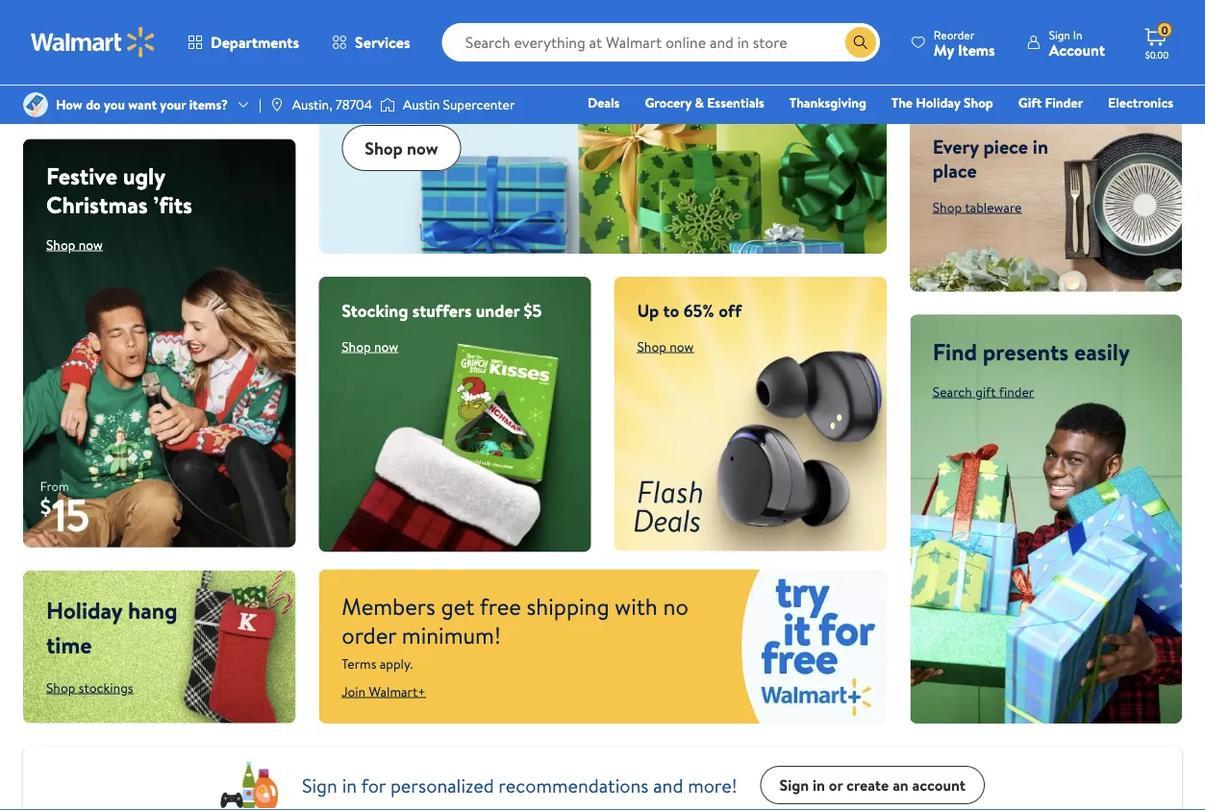 Task type: locate. For each thing, give the bounding box(es) containing it.
sign left in
[[1049, 26, 1070, 43]]

with
[[615, 591, 658, 623]]

home
[[965, 42, 998, 61]]

shop for festive ugly christmas 'fits
[[46, 235, 75, 254]]

Search search field
[[442, 23, 880, 62]]

austin
[[403, 95, 440, 114]]

grocery & essentials link
[[636, 92, 773, 113]]

deals
[[588, 93, 620, 112]]

walmart+ down electronics
[[1116, 120, 1173, 139]]

holiday up time
[[46, 595, 122, 627]]

2 horizontal spatial sign
[[1049, 26, 1070, 43]]

gift finder
[[1018, 93, 1083, 112]]

sign in or create an account link
[[760, 766, 985, 805]]

grocery & essentials
[[645, 93, 764, 112]]

now down up to 65% off
[[670, 337, 694, 356]]

0 horizontal spatial holiday
[[46, 595, 122, 627]]

home link
[[813, 119, 866, 140]]

registry
[[952, 120, 1001, 139]]

0
[[1161, 22, 1168, 38]]

shop now inside shop now link
[[365, 136, 438, 160]]

fashion link
[[874, 119, 935, 140]]

now down the austin
[[407, 136, 438, 160]]

shop now link down christmas
[[46, 235, 103, 254]]

shop
[[933, 42, 962, 61], [964, 93, 993, 112], [767, 120, 797, 139], [365, 136, 403, 160], [933, 197, 962, 216], [46, 235, 75, 254], [342, 337, 371, 356], [637, 337, 666, 356], [46, 679, 75, 697]]

my
[[934, 39, 954, 60]]

sign left 'for'
[[302, 772, 337, 799]]

 image right 78704
[[380, 95, 395, 114]]

holiday hang time
[[46, 595, 178, 662]]

shop for act fast, save big!
[[365, 136, 403, 160]]

supercenter
[[443, 95, 515, 114]]

0 horizontal spatial sign
[[302, 772, 337, 799]]

toy
[[745, 120, 764, 139]]

or
[[829, 775, 843, 796]]

shop now link
[[342, 125, 461, 171], [46, 235, 103, 254], [342, 337, 398, 356], [637, 337, 694, 356]]

shop inside shop now link
[[365, 136, 403, 160]]

find
[[933, 336, 977, 368]]

presents
[[983, 336, 1069, 368]]

0 horizontal spatial  image
[[23, 92, 48, 117]]

shop inside the holiday shop 'link'
[[964, 93, 993, 112]]

1 horizontal spatial  image
[[380, 95, 395, 114]]

in left 'for'
[[342, 772, 357, 799]]

fast,
[[430, 0, 523, 43]]

shop now link down the austin
[[342, 125, 461, 171]]

in right the piece
[[1033, 133, 1048, 159]]

how do you want your items?
[[56, 95, 228, 114]]

austin supercenter
[[403, 95, 515, 114]]

finder
[[999, 382, 1034, 401]]

1x products_desktop image
[[220, 763, 279, 809]]

electronics
[[1108, 93, 1173, 112]]

now down stocking
[[374, 337, 398, 356]]

shop now down the austin
[[365, 136, 438, 160]]

now for festive ugly christmas 'fits
[[79, 235, 103, 254]]

gift
[[975, 382, 996, 401]]

members
[[342, 591, 436, 623]]

shop stockings
[[46, 679, 133, 697]]

shop now link down to
[[637, 337, 694, 356]]

place
[[933, 157, 977, 184]]

create
[[846, 775, 889, 796]]

debit
[[1058, 120, 1091, 139]]

deals link
[[579, 92, 628, 113]]

shop now down stocking
[[342, 337, 398, 356]]

shop now for up to 65% off
[[637, 337, 694, 356]]

recommendations
[[499, 772, 649, 799]]

now down christmas
[[79, 235, 103, 254]]

search gift finder link
[[933, 382, 1034, 401]]

shop now link for stocking stuffers under $5
[[342, 337, 398, 356]]

holiday
[[916, 93, 960, 112], [46, 595, 122, 627]]

1 horizontal spatial walmart+
[[1116, 120, 1173, 139]]

easily
[[1074, 336, 1130, 368]]

1 vertical spatial walmart+
[[369, 682, 426, 701]]

thanksgiving link
[[781, 92, 875, 113]]

0 horizontal spatial walmart+
[[369, 682, 426, 701]]

austin, 78704
[[292, 95, 372, 114]]

registry link
[[943, 119, 1010, 140]]

every
[[933, 133, 979, 159]]

grocery
[[645, 93, 692, 112]]

0 vertical spatial holiday
[[916, 93, 960, 112]]

shop now for stocking stuffers under $5
[[342, 337, 398, 356]]

holiday right the
[[916, 93, 960, 112]]

1 horizontal spatial holiday
[[916, 93, 960, 112]]

to
[[663, 299, 679, 323]]

 image left how
[[23, 92, 48, 117]]

gift finder link
[[1010, 92, 1092, 113]]

sign inside sign in account
[[1049, 26, 1070, 43]]

shop now
[[365, 136, 438, 160], [46, 235, 103, 254], [342, 337, 398, 356], [637, 337, 694, 356]]

minimum!
[[402, 620, 501, 652]]

tableware
[[965, 197, 1022, 216]]

fashion
[[882, 120, 927, 139]]

up
[[637, 299, 659, 323]]

more!
[[688, 772, 737, 799]]

shop now down to
[[637, 337, 694, 356]]

2 horizontal spatial in
[[1033, 133, 1048, 159]]

1 horizontal spatial sign
[[780, 775, 809, 796]]

 image
[[269, 97, 285, 113]]

walmart image
[[31, 27, 156, 58]]

1 vertical spatial holiday
[[46, 595, 122, 627]]

sign left or
[[780, 775, 809, 796]]

holiday inside 'link'
[[916, 93, 960, 112]]

in left or
[[813, 775, 825, 796]]

0 horizontal spatial in
[[342, 772, 357, 799]]

1 horizontal spatial in
[[813, 775, 825, 796]]

shop now link down stocking
[[342, 337, 398, 356]]

time
[[46, 630, 92, 662]]

shop now down christmas
[[46, 235, 103, 254]]

walmart+ down apply.
[[369, 682, 426, 701]]

shop home link
[[933, 42, 998, 61]]

gift
[[1018, 93, 1042, 112]]

austin,
[[292, 95, 332, 114]]

personalized
[[390, 772, 494, 799]]

sign
[[1049, 26, 1070, 43], [302, 772, 337, 799], [780, 775, 809, 796]]

now for act fast, save big!
[[407, 136, 438, 160]]

services
[[355, 32, 410, 53]]

walmart+
[[1116, 120, 1173, 139], [369, 682, 426, 701]]

now
[[407, 136, 438, 160], [79, 235, 103, 254], [374, 337, 398, 356], [670, 337, 694, 356]]

 image
[[23, 92, 48, 117], [380, 95, 395, 114]]

in
[[1033, 133, 1048, 159], [342, 772, 357, 799], [813, 775, 825, 796]]

items
[[958, 39, 995, 60]]

home
[[822, 120, 857, 139]]



Task type: vqa. For each thing, say whether or not it's contained in the screenshot.
the Deals
yes



Task type: describe. For each thing, give the bounding box(es) containing it.
no
[[663, 591, 689, 623]]

festive ugly christmas 'fits
[[46, 160, 192, 221]]

|
[[259, 95, 261, 114]]

free
[[480, 591, 521, 623]]

services button
[[316, 19, 427, 65]]

festive
[[46, 160, 117, 192]]

reorder
[[934, 26, 975, 43]]

now for up to 65% off
[[670, 337, 694, 356]]

78704
[[336, 95, 372, 114]]

now for stocking stuffers under $5
[[374, 337, 398, 356]]

join walmart+ link
[[342, 682, 426, 701]]

an
[[893, 775, 909, 796]]

departments button
[[171, 19, 316, 65]]

sign in for personalized recommendations and more!
[[302, 772, 737, 799]]

shop home
[[933, 42, 998, 61]]

Walmart Site-Wide search field
[[442, 23, 880, 62]]

and
[[653, 772, 683, 799]]

electronics link
[[1099, 92, 1182, 113]]

one debit
[[1026, 120, 1091, 139]]

'fits
[[153, 189, 192, 221]]

your
[[160, 95, 186, 114]]

electronics toy shop
[[745, 93, 1173, 139]]

walmart+ link
[[1107, 119, 1182, 140]]

 image for austin supercenter
[[380, 95, 395, 114]]

stuffers
[[412, 299, 472, 323]]

find presents easily
[[933, 336, 1130, 368]]

$0.00
[[1145, 48, 1169, 61]]

off
[[719, 299, 742, 323]]

in inside every piece in place
[[1033, 133, 1048, 159]]

0 vertical spatial walmart+
[[1116, 120, 1173, 139]]

search
[[933, 382, 972, 401]]

shop inside electronics toy shop
[[767, 120, 797, 139]]

members get free shipping with no order minimum! terms apply. join walmart+
[[342, 591, 689, 701]]

departments
[[211, 32, 299, 53]]

walmart+ inside members get free shipping with no order minimum! terms apply. join walmart+
[[369, 682, 426, 701]]

holiday inside holiday hang time
[[46, 595, 122, 627]]

shop now link for act fast, save big!
[[342, 125, 461, 171]]

do
[[86, 95, 101, 114]]

the holiday shop
[[891, 93, 993, 112]]

shop now for act fast, save big!
[[365, 136, 438, 160]]

one
[[1026, 120, 1055, 139]]

hang
[[128, 595, 178, 627]]

shop for holiday hang time
[[46, 679, 75, 697]]

piece
[[983, 133, 1028, 159]]

get
[[441, 591, 475, 623]]

join
[[342, 682, 366, 701]]

shop tableware
[[933, 197, 1022, 216]]

shop now link for festive ugly christmas 'fits
[[46, 235, 103, 254]]

shop for every piece in place
[[933, 197, 962, 216]]

reorder my items
[[934, 26, 995, 60]]

for
[[361, 772, 386, 799]]

sign for sign in for personalized recommendations and more!
[[302, 772, 337, 799]]

sign for sign in or create an account
[[780, 775, 809, 796]]

under
[[476, 299, 520, 323]]

every piece in place
[[933, 133, 1048, 184]]

the
[[891, 93, 913, 112]]

account
[[912, 775, 966, 796]]

$5
[[524, 299, 542, 323]]

 image for how do you want your items?
[[23, 92, 48, 117]]

act
[[342, 0, 418, 43]]

essentials
[[707, 93, 764, 112]]

in for sign in or create an account
[[813, 775, 825, 796]]

up to 65% off
[[637, 299, 742, 323]]

account
[[1049, 39, 1105, 60]]

sign for sign in account
[[1049, 26, 1070, 43]]

sign in or create an account
[[780, 775, 966, 796]]

65%
[[683, 299, 714, 323]]

&
[[695, 93, 704, 112]]

shop tableware link
[[933, 197, 1022, 216]]

shop now for festive ugly christmas 'fits
[[46, 235, 103, 254]]

search gift finder
[[933, 382, 1034, 401]]

shop for up to 65% off
[[637, 337, 666, 356]]

ugly
[[123, 160, 165, 192]]

finder
[[1045, 93, 1083, 112]]

stocking
[[342, 299, 408, 323]]

toy shop link
[[736, 119, 806, 140]]

items?
[[189, 95, 228, 114]]

shop stockings link
[[46, 679, 133, 697]]

shop now link for up to 65% off
[[637, 337, 694, 356]]

search icon image
[[853, 35, 868, 50]]

act fast, save big!
[[342, 0, 629, 105]]

big!
[[342, 36, 422, 105]]

in for sign in for personalized recommendations and more!
[[342, 772, 357, 799]]

sign in account
[[1049, 26, 1105, 60]]

how
[[56, 95, 83, 114]]

in
[[1073, 26, 1082, 43]]

stockings
[[79, 679, 133, 697]]

shop for stocking stuffers under $5
[[342, 337, 371, 356]]

terms
[[342, 655, 376, 673]]

save
[[535, 0, 629, 43]]



